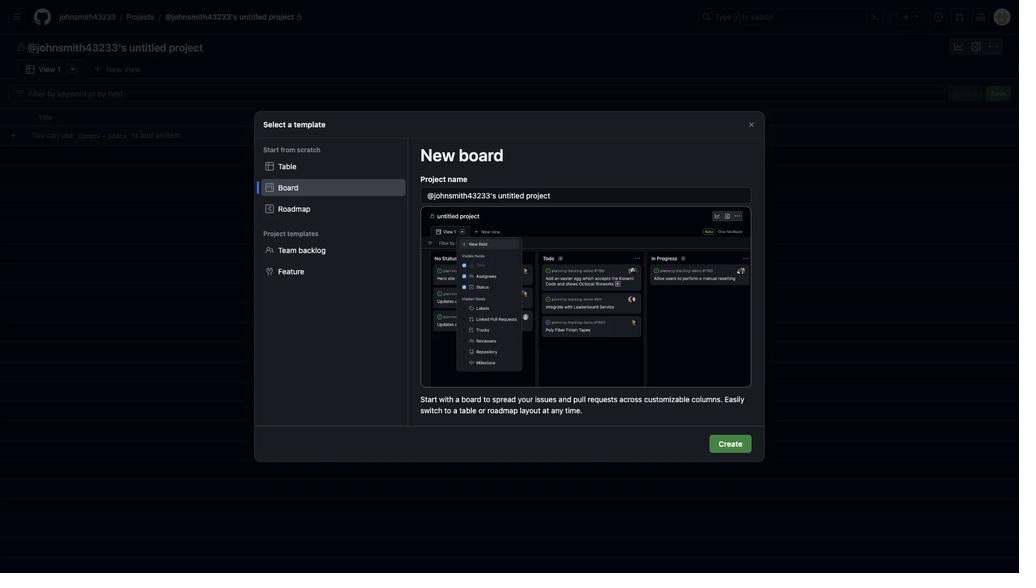 Task type: describe. For each thing, give the bounding box(es) containing it.
new view
[[106, 65, 141, 74]]

row inside grid
[[4, 126, 1019, 145]]

assignees column options image
[[465, 113, 474, 122]]

sc 9kayk9 0 image down notifications image
[[972, 42, 981, 51]]

0 vertical spatial untitled
[[239, 12, 267, 21]]

save
[[991, 90, 1006, 97]]

sc 9kayk9 0 image inside view filters region
[[15, 89, 24, 98]]

triangle down image
[[913, 12, 921, 20]]

start for start with a board to spread your issues and pull requests across customizable columns. easily switch to a table or roadmap layout at any time.
[[421, 395, 437, 404]]

view 1 link
[[17, 59, 87, 79]]

view inside "link"
[[39, 65, 55, 74]]

to inside you can use control + space to add an item
[[131, 131, 138, 140]]

or
[[479, 407, 486, 415]]

new for new view
[[106, 65, 122, 74]]

from
[[281, 146, 295, 154]]

view filters region
[[8, 85, 1011, 102]]

board
[[278, 183, 298, 192]]

new board
[[421, 145, 504, 165]]

project roadmap image
[[265, 205, 274, 213]]

issues
[[535, 395, 557, 404]]

tools image
[[265, 267, 274, 276]]

project inside @johnsmith43233's untitled project link
[[269, 12, 294, 21]]

search
[[751, 12, 774, 21]]

add field image
[[598, 113, 607, 121]]

project image
[[265, 183, 274, 192]]

at
[[543, 407, 549, 415]]

project navigation
[[0, 34, 1019, 59]]

select a template alert dialog
[[255, 112, 765, 462]]

layout
[[520, 407, 541, 415]]

johnsmith43233 / projects /
[[59, 12, 161, 21]]

table element
[[261, 158, 406, 175]]

list containing johnsmith43233 / projects /
[[55, 8, 692, 25]]

@johnsmith43233's untitled project inside list
[[165, 12, 294, 21]]

1 horizontal spatial sc 9kayk9 0 image
[[990, 42, 998, 51]]

+
[[102, 133, 106, 140]]

your
[[518, 395, 533, 404]]

git pull request image
[[956, 13, 964, 21]]

to left search
[[742, 12, 749, 21]]

discard
[[954, 90, 978, 97]]

table
[[278, 162, 297, 171]]

switch
[[421, 407, 443, 415]]

column header inside grid
[[0, 108, 32, 126]]

start for start from scratch
[[263, 146, 279, 154]]

add
[[140, 131, 153, 140]]

start with a board to spread your issues and pull requests across customizable columns. easily switch to a table or roadmap layout at any time. image
[[421, 206, 752, 388]]

easily
[[725, 395, 745, 404]]

sc 9kayk9 0 image down git pull request image
[[955, 42, 963, 51]]

to down with
[[445, 407, 451, 415]]

columns.
[[692, 395, 723, 404]]

feature
[[278, 267, 304, 276]]

people image
[[265, 246, 274, 255]]

scratch
[[297, 146, 321, 154]]

tab list containing new view
[[17, 59, 165, 79]]

/ for type
[[735, 14, 739, 21]]

2 vertical spatial a
[[453, 407, 458, 415]]

you
[[32, 131, 45, 140]]

requests
[[588, 395, 618, 404]]

across
[[620, 395, 642, 404]]

name
[[448, 175, 468, 184]]

select a template
[[263, 120, 326, 129]]

project for project name
[[421, 175, 446, 184]]

start with a board to spread your issues and pull requests across customizable columns. easily switch to a table or roadmap layout at any time.
[[421, 395, 745, 415]]

time.
[[565, 407, 583, 415]]

discard button
[[949, 86, 982, 101]]

projects link
[[122, 8, 159, 25]]

backlog
[[299, 246, 326, 255]]

can
[[47, 131, 59, 140]]

status column options image
[[571, 113, 580, 122]]

1 vertical spatial a
[[456, 395, 460, 404]]

project for project templates
[[263, 230, 286, 238]]

command palette image
[[871, 13, 880, 21]]

notifications image
[[977, 13, 985, 21]]

template
[[294, 120, 326, 129]]

pull
[[574, 395, 586, 404]]

lock image
[[296, 14, 303, 20]]

project templates
[[263, 230, 319, 238]]

type
[[715, 12, 732, 21]]

johnsmith43233 link
[[55, 8, 120, 25]]

0 vertical spatial a
[[288, 120, 292, 129]]

to up or
[[484, 395, 490, 404]]



Task type: locate. For each thing, give the bounding box(es) containing it.
project inside project navigation
[[169, 41, 203, 53]]

a left table
[[453, 407, 458, 415]]

any
[[551, 407, 563, 415]]

1 vertical spatial new
[[421, 145, 455, 165]]

with
[[439, 395, 454, 404]]

sc 9kayk9 0 image inside view 1 "link"
[[26, 65, 35, 74]]

1 horizontal spatial start
[[421, 395, 437, 404]]

sc 9kayk9 0 image down view 1 "link"
[[15, 89, 24, 98]]

1 horizontal spatial project
[[421, 175, 446, 184]]

title
[[38, 114, 52, 121]]

and
[[559, 395, 572, 404]]

1 vertical spatial untitled
[[129, 41, 166, 53]]

row
[[0, 108, 1019, 126], [4, 126, 1019, 145]]

roadmap
[[488, 407, 518, 415]]

start
[[263, 146, 279, 154], [421, 395, 437, 404]]

control
[[78, 133, 100, 140]]

item
[[165, 131, 180, 140]]

a right with
[[456, 395, 460, 404]]

1 vertical spatial start
[[421, 395, 437, 404]]

create new item or add existing item image
[[9, 131, 18, 140]]

/ right the projects
[[159, 12, 161, 21]]

tab panel
[[0, 79, 1019, 573]]

title column options image
[[359, 113, 367, 122]]

list
[[55, 8, 692, 25]]

/ right type
[[735, 14, 739, 21]]

untitled left lock image
[[239, 12, 267, 21]]

a right select
[[288, 120, 292, 129]]

@johnsmith43233's inside project navigation
[[28, 41, 127, 53]]

Project name text field
[[421, 188, 751, 204]]

start from scratch
[[263, 146, 321, 154]]

spread
[[492, 395, 516, 404]]

/ inside the type / to search
[[735, 14, 739, 21]]

board inside the start with a board to spread your issues and pull requests across customizable columns. easily switch to a table or roadmap layout at any time.
[[462, 395, 482, 404]]

board element
[[261, 179, 406, 196]]

tab panel containing you can use
[[0, 79, 1019, 573]]

team backlog
[[278, 246, 326, 255]]

tab list
[[17, 59, 165, 79]]

view options for view 1 image
[[69, 65, 77, 73]]

issue opened image
[[934, 13, 943, 21]]

1 horizontal spatial project
[[269, 12, 294, 21]]

save button
[[987, 86, 1011, 101]]

grid
[[0, 108, 1019, 573]]

0 vertical spatial project
[[421, 175, 446, 184]]

customizable
[[644, 395, 690, 404]]

you can use control + space to add an item
[[32, 131, 180, 140]]

1 horizontal spatial new
[[421, 145, 455, 165]]

board up name
[[459, 145, 504, 165]]

team backlog element
[[261, 242, 406, 259]]

view inside popup button
[[124, 65, 141, 74]]

0 vertical spatial board
[[459, 145, 504, 165]]

0 horizontal spatial start
[[263, 146, 279, 154]]

new up "project name"
[[421, 145, 455, 165]]

untitled
[[239, 12, 267, 21], [129, 41, 166, 53]]

untitled inside project navigation
[[129, 41, 166, 53]]

project
[[421, 175, 446, 184], [263, 230, 286, 238]]

0 vertical spatial @johnsmith43233's untitled project
[[165, 12, 294, 21]]

sc 9kayk9 0 image
[[955, 42, 963, 51], [972, 42, 981, 51], [26, 65, 35, 74], [15, 89, 24, 98]]

team
[[278, 246, 297, 255]]

table
[[460, 407, 477, 415]]

1 vertical spatial @johnsmith43233's untitled project
[[28, 41, 203, 53]]

homepage image
[[34, 8, 51, 25]]

feature element
[[261, 263, 406, 280]]

1 horizontal spatial untitled
[[239, 12, 267, 21]]

row containing you can use
[[4, 126, 1019, 145]]

plus image
[[902, 13, 911, 21]]

@johnsmith43233's untitled project inside project navigation
[[28, 41, 203, 53]]

2 view from the left
[[39, 65, 55, 74]]

start up table icon
[[263, 146, 279, 154]]

0 horizontal spatial project
[[263, 230, 286, 238]]

1 horizontal spatial view
[[124, 65, 141, 74]]

new inside select a template alert dialog
[[421, 145, 455, 165]]

0 vertical spatial start
[[263, 146, 279, 154]]

1 view from the left
[[124, 65, 141, 74]]

close image
[[748, 121, 756, 129]]

1 horizontal spatial /
[[159, 12, 161, 21]]

1 vertical spatial project
[[263, 230, 286, 238]]

sc 9kayk9 0 image left view 1
[[26, 65, 35, 74]]

new
[[106, 65, 122, 74], [421, 145, 455, 165]]

project name
[[421, 175, 468, 184]]

0 horizontal spatial project
[[169, 41, 203, 53]]

assignees
[[384, 114, 416, 121]]

templates
[[287, 230, 319, 238]]

new for new board
[[421, 145, 455, 165]]

0 vertical spatial @johnsmith43233's
[[165, 12, 237, 21]]

0 vertical spatial project
[[269, 12, 294, 21]]

@johnsmith43233's
[[165, 12, 237, 21], [28, 41, 127, 53]]

roadmap element
[[261, 200, 406, 217]]

/ left the projects
[[120, 12, 122, 21]]

column header
[[0, 108, 32, 126]]

grid containing you can use
[[0, 108, 1019, 573]]

start inside the start with a board to spread your issues and pull requests across customizable columns. easily switch to a table or roadmap layout at any time.
[[421, 395, 437, 404]]

view down projects link
[[124, 65, 141, 74]]

2 horizontal spatial /
[[735, 14, 739, 21]]

view
[[124, 65, 141, 74], [39, 65, 55, 74]]

an
[[155, 131, 163, 140]]

to left the add
[[131, 131, 138, 140]]

sc 9kayk9 0 image
[[990, 42, 998, 51], [17, 43, 25, 52]]

1 vertical spatial board
[[462, 395, 482, 404]]

untitled down projects link
[[129, 41, 166, 53]]

view 1
[[39, 65, 61, 74]]

@johnsmith43233's untitled project
[[165, 12, 294, 21], [28, 41, 203, 53]]

0 horizontal spatial untitled
[[129, 41, 166, 53]]

new view button
[[87, 61, 148, 78]]

1 horizontal spatial @johnsmith43233's
[[165, 12, 237, 21]]

johnsmith43233
[[59, 12, 116, 21]]

view left 1
[[39, 65, 55, 74]]

@johnsmith43233's untitled project link
[[161, 8, 307, 25]]

start up switch
[[421, 395, 437, 404]]

sc 9kayk9 0 image up save button
[[990, 42, 998, 51]]

1 vertical spatial @johnsmith43233's
[[28, 41, 127, 53]]

row down status
[[4, 126, 1019, 145]]

row down view filters region
[[0, 108, 1019, 126]]

table image
[[265, 162, 274, 171]]

/
[[120, 12, 122, 21], [159, 12, 161, 21], [735, 14, 739, 21]]

1
[[57, 65, 61, 74]]

projects
[[126, 12, 155, 21]]

status
[[490, 114, 510, 121]]

board up table
[[462, 395, 482, 404]]

project up people 'icon'
[[263, 230, 286, 238]]

0 horizontal spatial new
[[106, 65, 122, 74]]

project
[[269, 12, 294, 21], [169, 41, 203, 53]]

0 horizontal spatial /
[[120, 12, 122, 21]]

board
[[459, 145, 504, 165], [462, 395, 482, 404]]

project templates element
[[255, 242, 408, 280]]

start from scratch element
[[255, 158, 408, 217]]

1 vertical spatial project
[[169, 41, 203, 53]]

sc 9kayk9 0 image up view 1 "link"
[[17, 43, 25, 52]]

new right view options for view 1 image
[[106, 65, 122, 74]]

space
[[108, 133, 127, 140]]

/ for johnsmith43233
[[120, 12, 122, 21]]

roadmap
[[278, 204, 311, 213]]

to
[[742, 12, 749, 21], [131, 131, 138, 140], [484, 395, 490, 404], [445, 407, 451, 415]]

select
[[263, 120, 286, 129]]

0 horizontal spatial sc 9kayk9 0 image
[[17, 43, 25, 52]]

0 horizontal spatial view
[[39, 65, 55, 74]]

row containing title
[[0, 108, 1019, 126]]

type / to search
[[715, 12, 774, 21]]

project left name
[[421, 175, 446, 184]]

use
[[61, 131, 73, 140]]

0 horizontal spatial @johnsmith43233's
[[28, 41, 127, 53]]

0 vertical spatial new
[[106, 65, 122, 74]]

a
[[288, 120, 292, 129], [456, 395, 460, 404], [453, 407, 458, 415]]

new board region
[[0, 0, 1019, 573]]

new inside "new view" popup button
[[106, 65, 122, 74]]



Task type: vqa. For each thing, say whether or not it's contained in the screenshot.
layout
yes



